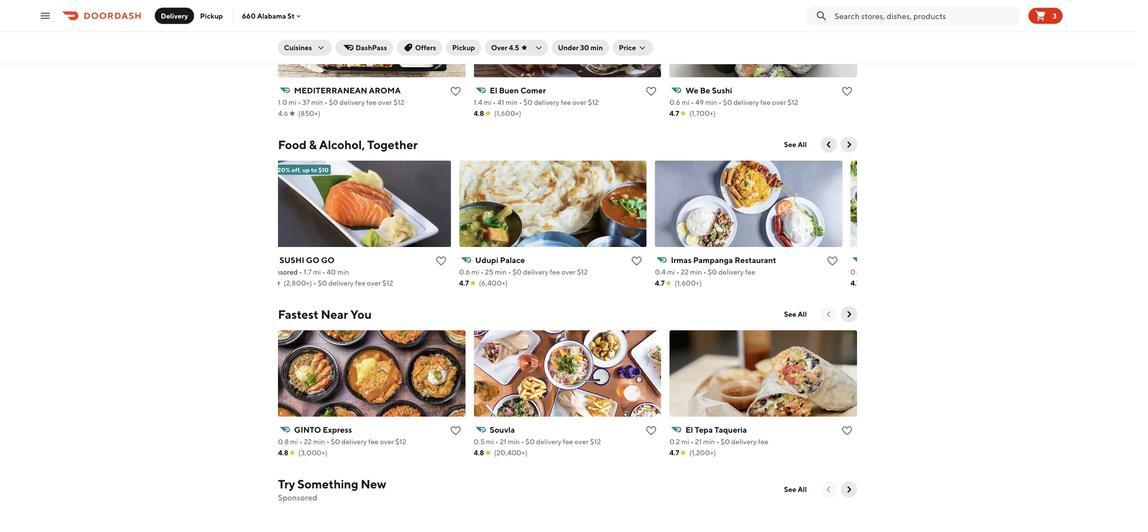 Task type: vqa. For each thing, say whether or not it's contained in the screenshot.
21 corresponding to El Tepa Taqueria
yes



Task type: locate. For each thing, give the bounding box(es) containing it.
(1,600+)
[[494, 109, 522, 118], [675, 279, 702, 288]]

go up 1.7
[[306, 256, 320, 265]]

min for el tepa taqueria
[[703, 438, 715, 447]]

1 vertical spatial see all link
[[778, 307, 813, 323]]

1 vertical spatial el
[[686, 426, 693, 435]]

0 vertical spatial el
[[490, 86, 498, 95]]

21
[[500, 438, 507, 447], [695, 438, 702, 447]]

all for food & alcohol, together
[[798, 141, 807, 149]]

2 vertical spatial see all
[[784, 486, 807, 494]]

1 horizontal spatial pickup
[[452, 44, 475, 52]]

el tepa taqueria
[[686, 426, 747, 435]]

40
[[327, 268, 336, 277]]

2 horizontal spatial 22
[[877, 268, 885, 277]]

1 horizontal spatial (1,600+)
[[675, 279, 702, 288]]

delivery for be
[[734, 98, 759, 107]]

4.7
[[670, 109, 680, 118], [459, 279, 469, 288], [655, 279, 665, 288], [851, 279, 861, 288], [670, 449, 680, 458]]

tepa
[[695, 426, 713, 435]]

2 vertical spatial all
[[798, 486, 807, 494]]

min for mediterranean aroma
[[311, 98, 323, 107]]

see for fastest near you
[[784, 311, 797, 319]]

fee inside 0.5 mi • 22 min • $​0 delivery fee over $12 4.7
[[941, 268, 952, 277]]

0 vertical spatial 0.5
[[851, 268, 862, 277]]

0 vertical spatial see all
[[784, 141, 807, 149]]

mi
[[289, 98, 297, 107], [484, 98, 492, 107], [682, 98, 690, 107], [313, 268, 321, 277], [472, 268, 479, 277], [667, 268, 675, 277], [863, 268, 871, 277], [290, 438, 298, 447], [486, 438, 494, 447], [682, 438, 690, 447]]

all
[[798, 141, 807, 149], [798, 311, 807, 319], [798, 486, 807, 494]]

over
[[378, 98, 392, 107], [573, 98, 587, 107], [772, 98, 786, 107], [562, 268, 576, 277], [953, 268, 967, 277], [367, 279, 381, 288], [380, 438, 394, 447], [575, 438, 589, 447]]

el left tepa
[[686, 426, 693, 435]]

0.6 left 25
[[459, 268, 470, 277]]

pickup left over
[[452, 44, 475, 52]]

0 vertical spatial next button of carousel image
[[844, 140, 854, 150]]

20% off, up to $10
[[278, 166, 329, 174]]

new
[[361, 478, 386, 492]]

37
[[302, 98, 310, 107]]

min
[[591, 44, 603, 52], [311, 98, 323, 107], [506, 98, 518, 107], [706, 98, 718, 107], [337, 268, 349, 277], [495, 268, 507, 277], [690, 268, 702, 277], [886, 268, 898, 277], [313, 438, 325, 447], [508, 438, 520, 447], [703, 438, 715, 447]]

0.5 mi • 22 min • $​0 delivery fee over $12 4.7
[[851, 268, 979, 288]]

be
[[700, 86, 711, 95]]

2 horizontal spatial click to add this store to your saved list image
[[841, 425, 853, 438]]

min for we be sushi
[[706, 98, 718, 107]]

4.7 left (1,700+)
[[670, 109, 680, 118]]

1 vertical spatial next button of carousel image
[[844, 485, 854, 495]]

souvla
[[490, 426, 515, 435]]

1 horizontal spatial 22
[[681, 268, 689, 277]]

sponsored down try
[[278, 494, 317, 503]]

(1,600+) down 0.4 mi • 22 min • $​0 delivery fee
[[675, 279, 702, 288]]

2 vertical spatial see
[[784, 486, 797, 494]]

20%
[[278, 166, 290, 174]]

(3,000+)
[[299, 449, 328, 458]]

$12 for el buen comer
[[588, 98, 599, 107]]

(1,600+) down '41'
[[494, 109, 522, 118]]

go up "40"
[[321, 256, 335, 265]]

sponsored
[[264, 268, 298, 277], [278, 494, 317, 503]]

we be sushi
[[686, 86, 733, 95]]

1 previous button of carousel image from the top
[[824, 140, 834, 150]]

click to add this store to your saved list image for el tepa taqueria
[[841, 425, 853, 438]]

sponsored for try
[[278, 494, 317, 503]]

4.7 up next button of carousel image at the bottom of the page
[[851, 279, 861, 288]]

fee for we be sushi
[[761, 98, 771, 107]]

0 horizontal spatial pickup
[[200, 12, 223, 20]]

Store search: begin typing to search for stores available on DoorDash text field
[[835, 10, 1017, 21]]

0.6 for we be sushi
[[670, 98, 681, 107]]

next button of carousel image
[[844, 310, 854, 320]]

0 horizontal spatial 0.6
[[459, 268, 470, 277]]

pickup right delivery
[[200, 12, 223, 20]]

1 vertical spatial (1,600+)
[[675, 279, 702, 288]]

2 next button of carousel image from the top
[[844, 485, 854, 495]]

pickup button right delivery
[[194, 8, 229, 24]]

0.2 mi • 21 min • $​0 delivery fee
[[670, 438, 769, 447]]

see all for fastest near you
[[784, 311, 807, 319]]

2 vertical spatial click to add this store to your saved list image
[[841, 425, 853, 438]]

fee for irmas pampanga restaurant
[[745, 268, 756, 277]]

food & alcohol, together
[[278, 138, 418, 152]]

1.7
[[304, 268, 312, 277]]

dashpass
[[356, 44, 387, 52]]

sponsored inside sushi go go sponsored • 1.7 mi • 40 min
[[264, 268, 298, 277]]

click to add this store to your saved list image for express
[[450, 425, 462, 438]]

min for el buen comer
[[506, 98, 518, 107]]

over
[[491, 44, 508, 52]]

1 vertical spatial see
[[784, 311, 797, 319]]

el up '41'
[[490, 86, 498, 95]]

1 see all link from the top
[[778, 137, 813, 153]]

delivery button
[[155, 8, 194, 24]]

sponsored down sushi
[[264, 268, 298, 277]]

0 vertical spatial (1,600+)
[[494, 109, 522, 118]]

21 down 'souvla'
[[500, 438, 507, 447]]

3
[[1053, 12, 1057, 20]]

click to add this store to your saved list image for el buen comer
[[646, 85, 658, 98]]

fee for ginto express
[[368, 438, 379, 447]]

2 previous button of carousel image from the top
[[824, 310, 834, 320]]

0 horizontal spatial 21
[[500, 438, 507, 447]]

4.7 down the 0.2 at the bottom of the page
[[670, 449, 680, 458]]

1.4 mi • 41 min • $​0 delivery fee over $12
[[474, 98, 599, 107]]

1 vertical spatial see all
[[784, 311, 807, 319]]

$0
[[318, 279, 327, 288]]

delivery for buen
[[534, 98, 560, 107]]

0 vertical spatial click to add this store to your saved list image
[[646, 85, 658, 98]]

mi inside sushi go go sponsored • 1.7 mi • 40 min
[[313, 268, 321, 277]]

all for fastest near you
[[798, 311, 807, 319]]

2 all from the top
[[798, 311, 807, 319]]

fee for el tepa taqueria
[[758, 438, 769, 447]]

4.8 for ginto
[[278, 449, 288, 458]]

delivery
[[340, 98, 365, 107], [534, 98, 560, 107], [734, 98, 759, 107], [523, 268, 549, 277], [719, 268, 744, 277], [915, 268, 940, 277], [329, 279, 354, 288], [342, 438, 367, 447], [536, 438, 562, 447], [732, 438, 757, 447]]

min for irmas pampanga restaurant
[[690, 268, 702, 277]]

4.7 down '0.4'
[[655, 279, 665, 288]]

udupi palace
[[475, 256, 525, 265]]

1 vertical spatial previous button of carousel image
[[824, 310, 834, 320]]

0 vertical spatial see
[[784, 141, 797, 149]]

0.5 for 0.5 mi • 21 min • $​0 delivery fee over $12
[[474, 438, 485, 447]]

(1,600+) for pampanga
[[675, 279, 702, 288]]

something
[[298, 478, 358, 492]]

aroma
[[369, 86, 401, 95]]

0 vertical spatial pickup button
[[194, 8, 229, 24]]

1 vertical spatial 0.5
[[474, 438, 485, 447]]

min inside 0.5 mi • 22 min • $​0 delivery fee over $12 4.7
[[886, 268, 898, 277]]

0 horizontal spatial go
[[306, 256, 320, 265]]

0 horizontal spatial el
[[490, 86, 498, 95]]

open menu image
[[39, 10, 51, 22]]

delivery inside 0.5 mi • 22 min • $​0 delivery fee over $12 4.7
[[915, 268, 940, 277]]

price button
[[613, 40, 653, 56]]

min for ginto express
[[313, 438, 325, 447]]

click to add this store to your saved list image for palace
[[631, 255, 643, 268]]

(1,700+)
[[690, 109, 716, 118]]

2 vertical spatial see all link
[[778, 482, 813, 498]]

pickup button left over
[[446, 40, 481, 56]]

0 vertical spatial all
[[798, 141, 807, 149]]

$12 for we be sushi
[[788, 98, 799, 107]]

4.7 left (6,400+)
[[459, 279, 469, 288]]

to
[[311, 166, 317, 174]]

1 horizontal spatial el
[[686, 426, 693, 435]]

restaurant
[[735, 256, 777, 265]]

pickup
[[200, 12, 223, 20], [452, 44, 475, 52]]

1 vertical spatial pickup button
[[446, 40, 481, 56]]

near
[[321, 308, 348, 322]]

4.8 for el
[[474, 109, 484, 118]]

0 horizontal spatial pickup button
[[194, 8, 229, 24]]

1.0 mi • 37 min • $​0 delivery fee over $12
[[278, 98, 404, 107]]

1.0
[[278, 98, 287, 107]]

4.8 down the 1.4
[[474, 109, 484, 118]]

21 up (1,200+)
[[695, 438, 702, 447]]

3 all from the top
[[798, 486, 807, 494]]

1 see from the top
[[784, 141, 797, 149]]

2 see from the top
[[784, 311, 797, 319]]

previous button of carousel image
[[824, 140, 834, 150], [824, 310, 834, 320]]

sushi go go sponsored • 1.7 mi • 40 min
[[264, 256, 349, 277]]

(1,600+) for buen
[[494, 109, 522, 118]]

1 vertical spatial sponsored
[[278, 494, 317, 503]]

660 alabama st button
[[242, 12, 303, 20]]

next button of carousel image
[[844, 140, 854, 150], [844, 485, 854, 495]]

food & alcohol, together link
[[278, 137, 418, 153]]

4.8 down 0.8
[[278, 449, 288, 458]]

el
[[490, 86, 498, 95], [686, 426, 693, 435]]

try something new sponsored
[[278, 478, 386, 503]]

1 next button of carousel image from the top
[[844, 140, 854, 150]]

try
[[278, 478, 295, 492]]

1 horizontal spatial click to add this store to your saved list image
[[646, 85, 658, 98]]

1 horizontal spatial 0.5
[[851, 268, 862, 277]]

0 horizontal spatial 0.5
[[474, 438, 485, 447]]

delivery for express
[[342, 438, 367, 447]]

$​0 for we be sushi
[[723, 98, 732, 107]]

0 vertical spatial previous button of carousel image
[[824, 140, 834, 150]]

0 horizontal spatial click to add this store to your saved list image
[[435, 255, 447, 268]]

25
[[485, 268, 494, 277]]

$12 inside 0.5 mi • 22 min • $​0 delivery fee over $12 4.7
[[969, 268, 979, 277]]

fee for souvla
[[563, 438, 573, 447]]

3 see all link from the top
[[778, 482, 813, 498]]

4.7 for irmas pampanga restaurant
[[655, 279, 665, 288]]

previous button of carousel image
[[824, 485, 834, 495]]

delivery for aroma
[[340, 98, 365, 107]]

4.7 for we be sushi
[[670, 109, 680, 118]]

1 vertical spatial all
[[798, 311, 807, 319]]

2 see all from the top
[[784, 311, 807, 319]]

0 horizontal spatial 22
[[304, 438, 312, 447]]

30
[[580, 44, 589, 52]]

under 30 min
[[558, 44, 603, 52]]

1 all from the top
[[798, 141, 807, 149]]

$​0 for el tepa taqueria
[[721, 438, 730, 447]]

together
[[367, 138, 418, 152]]

pickup button
[[194, 8, 229, 24], [446, 40, 481, 56]]

1 horizontal spatial go
[[321, 256, 335, 265]]

0 vertical spatial sponsored
[[264, 268, 298, 277]]

3 button
[[1029, 8, 1063, 24]]

4.8 left (20,400+)
[[474, 449, 484, 458]]

go
[[306, 256, 320, 265], [321, 256, 335, 265]]

$​0 for souvla
[[526, 438, 535, 447]]

1 vertical spatial click to add this store to your saved list image
[[435, 255, 447, 268]]

click to add this store to your saved list image for pampanga
[[827, 255, 839, 268]]

0 horizontal spatial (1,600+)
[[494, 109, 522, 118]]

1 horizontal spatial pickup button
[[446, 40, 481, 56]]

1 horizontal spatial 0.6
[[670, 98, 681, 107]]

$​0 inside 0.5 mi • 22 min • $​0 delivery fee over $12 4.7
[[904, 268, 913, 277]]

0.5 inside 0.5 mi • 22 min • $​0 delivery fee over $12 4.7
[[851, 268, 862, 277]]

previous button of carousel image for fastest near you
[[824, 310, 834, 320]]

1 see all from the top
[[784, 141, 807, 149]]

1 vertical spatial pickup
[[452, 44, 475, 52]]

click to add this store to your saved list image
[[646, 85, 658, 98], [435, 255, 447, 268], [841, 425, 853, 438]]

sponsored inside try something new sponsored
[[278, 494, 317, 503]]

1 21 from the left
[[500, 438, 507, 447]]

click to add this store to your saved list image
[[450, 85, 462, 98], [841, 85, 853, 98], [631, 255, 643, 268], [827, 255, 839, 268], [450, 425, 462, 438], [646, 425, 658, 438]]

see all
[[784, 141, 807, 149], [784, 311, 807, 319], [784, 486, 807, 494]]

0.6 mi • 49 min • $​0 delivery fee over $12
[[670, 98, 799, 107]]

49
[[696, 98, 704, 107]]

0.6 left 49
[[670, 98, 681, 107]]

fee for el buen comer
[[561, 98, 571, 107]]

express
[[323, 426, 352, 435]]

1 horizontal spatial 21
[[695, 438, 702, 447]]

see all link for fastest near you
[[778, 307, 813, 323]]

(1,200+)
[[690, 449, 716, 458]]

$12
[[394, 98, 404, 107], [588, 98, 599, 107], [788, 98, 799, 107], [577, 268, 588, 277], [969, 268, 979, 277], [383, 279, 393, 288], [396, 438, 406, 447], [590, 438, 601, 447]]

0.6
[[670, 98, 681, 107], [459, 268, 470, 277]]

$12 for souvla
[[590, 438, 601, 447]]

fee
[[366, 98, 377, 107], [561, 98, 571, 107], [761, 98, 771, 107], [550, 268, 560, 277], [745, 268, 756, 277], [941, 268, 952, 277], [355, 279, 366, 288], [368, 438, 379, 447], [563, 438, 573, 447], [758, 438, 769, 447]]

0.8 mi • 22 min • $​0 delivery fee over $12
[[278, 438, 406, 447]]

4.8
[[474, 109, 484, 118], [278, 449, 288, 458], [474, 449, 484, 458]]

2 see all link from the top
[[778, 307, 813, 323]]

0.4
[[655, 268, 666, 277]]

0 vertical spatial see all link
[[778, 137, 813, 153]]

2 21 from the left
[[695, 438, 702, 447]]

$​0 for udupi palace
[[513, 268, 522, 277]]

0 vertical spatial 0.6
[[670, 98, 681, 107]]

22
[[681, 268, 689, 277], [877, 268, 885, 277], [304, 438, 312, 447]]

1 vertical spatial 0.6
[[459, 268, 470, 277]]



Task type: describe. For each thing, give the bounding box(es) containing it.
21 for souvla
[[500, 438, 507, 447]]

min for udupi palace
[[495, 268, 507, 277]]

41
[[498, 98, 505, 107]]

pampanga
[[694, 256, 733, 265]]

sushi
[[280, 256, 304, 265]]

0.2
[[670, 438, 680, 447]]

22 for express
[[304, 438, 312, 447]]

mediterranean aroma
[[294, 86, 401, 95]]

min for souvla
[[508, 438, 520, 447]]

$​0 for el buen comer
[[524, 98, 533, 107]]

22 inside 0.5 mi • 22 min • $​0 delivery fee over $12 4.7
[[877, 268, 885, 277]]

$​0 for irmas pampanga restaurant
[[708, 268, 717, 277]]

delivery for tepa
[[732, 438, 757, 447]]

palace
[[500, 256, 525, 265]]

delivery for pampanga
[[719, 268, 744, 277]]

offers
[[415, 44, 436, 52]]

sponsored for sushi
[[264, 268, 298, 277]]

0.5 for 0.5 mi • 22 min • $​0 delivery fee over $12 4.7
[[851, 268, 862, 277]]

$10
[[318, 166, 329, 174]]

see for food & alcohol, together
[[784, 141, 797, 149]]

4.7 for el tepa taqueria
[[670, 449, 680, 458]]

$12 for udupi palace
[[577, 268, 588, 277]]

1 go from the left
[[306, 256, 320, 265]]

click to add this store to your saved list image for aroma
[[450, 85, 462, 98]]

660 alabama st
[[242, 12, 295, 20]]

see all link for food & alcohol, together
[[778, 137, 813, 153]]

off,
[[292, 166, 301, 174]]

irmas
[[671, 256, 692, 265]]

4.7 for udupi palace
[[459, 279, 469, 288]]

over 4.5 button
[[485, 40, 548, 56]]

ginto
[[294, 426, 321, 435]]

previous button of carousel image for food & alcohol, together
[[824, 140, 834, 150]]

up
[[302, 166, 310, 174]]

over for udupi palace
[[562, 268, 576, 277]]

el buen comer
[[490, 86, 546, 95]]

over for ginto express
[[380, 438, 394, 447]]

4.5
[[509, 44, 520, 52]]

over for el buen comer
[[573, 98, 587, 107]]

fastest
[[278, 308, 319, 322]]

mi for palace
[[472, 268, 479, 277]]

2 go from the left
[[321, 256, 335, 265]]

(850+)
[[298, 109, 321, 118]]

fee for udupi palace
[[550, 268, 560, 277]]

under
[[558, 44, 579, 52]]

1.4
[[474, 98, 483, 107]]

irmas pampanga restaurant
[[671, 256, 777, 265]]

0.6 for udupi palace
[[459, 268, 470, 277]]

we
[[686, 86, 699, 95]]

0.5 mi • 21 min • $​0 delivery fee over $12
[[474, 438, 601, 447]]

0 vertical spatial pickup
[[200, 12, 223, 20]]

fastest near you
[[278, 308, 372, 322]]

4.6
[[278, 109, 288, 118]]

min inside sushi go go sponsored • 1.7 mi • 40 min
[[337, 268, 349, 277]]

mi for express
[[290, 438, 298, 447]]

• $0 delivery fee over $12
[[312, 279, 393, 288]]

ginto express
[[294, 426, 352, 435]]

0.8
[[278, 438, 289, 447]]

over 4.5
[[491, 44, 520, 52]]

offers button
[[397, 40, 442, 56]]

sushi
[[712, 86, 733, 95]]

3 see from the top
[[784, 486, 797, 494]]

st
[[288, 12, 295, 20]]

delivery for palace
[[523, 268, 549, 277]]

over inside 0.5 mi • 22 min • $​0 delivery fee over $12 4.7
[[953, 268, 967, 277]]

alcohol,
[[319, 138, 365, 152]]

price
[[619, 44, 636, 52]]

mi for pampanga
[[667, 268, 675, 277]]

buen
[[499, 86, 519, 95]]

next button of carousel image for see all 'link' related to food & alcohol, together
[[844, 140, 854, 150]]

(6,400+)
[[479, 279, 508, 288]]

mediterranean
[[294, 86, 367, 95]]

mi inside 0.5 mi • 22 min • $​0 delivery fee over $12 4.7
[[863, 268, 871, 277]]

over for we be sushi
[[772, 98, 786, 107]]

alabama
[[257, 12, 286, 20]]

0.6 mi • 25 min • $​0 delivery fee over $12
[[459, 268, 588, 277]]

0.4 mi • 22 min • $​0 delivery fee
[[655, 268, 756, 277]]

dashpass button
[[336, 40, 393, 56]]

4.7 inside 0.5 mi • 22 min • $​0 delivery fee over $12 4.7
[[851, 279, 861, 288]]

el for el tepa taqueria
[[686, 426, 693, 435]]

mi for buen
[[484, 98, 492, 107]]

21 for el tepa taqueria
[[695, 438, 702, 447]]

$12 for ginto express
[[396, 438, 406, 447]]

taqueria
[[715, 426, 747, 435]]

$12 for mediterranean aroma
[[394, 98, 404, 107]]

22 for pampanga
[[681, 268, 689, 277]]

el for el buen comer
[[490, 86, 498, 95]]

(2,800+)
[[284, 279, 312, 288]]

mi for aroma
[[289, 98, 297, 107]]

delivery
[[161, 12, 188, 20]]

fastest near you link
[[278, 307, 372, 323]]

$​0 for mediterranean aroma
[[329, 98, 338, 107]]

under 30 min button
[[552, 40, 609, 56]]

next button of carousel image for 3rd see all 'link'
[[844, 485, 854, 495]]

click to add this store to your saved list image for be
[[841, 85, 853, 98]]

udupi
[[475, 256, 499, 265]]

cuisines
[[284, 44, 312, 52]]

food
[[278, 138, 307, 152]]

fee for mediterranean aroma
[[366, 98, 377, 107]]

min inside button
[[591, 44, 603, 52]]

mi for be
[[682, 98, 690, 107]]

see all for food & alcohol, together
[[784, 141, 807, 149]]

&
[[309, 138, 317, 152]]

over for mediterranean aroma
[[378, 98, 392, 107]]

cuisines button
[[278, 40, 332, 56]]

(20,400+)
[[494, 449, 528, 458]]

3 see all from the top
[[784, 486, 807, 494]]

$​0 for ginto express
[[331, 438, 340, 447]]

mi for tepa
[[682, 438, 690, 447]]

you
[[350, 308, 372, 322]]

over for souvla
[[575, 438, 589, 447]]

660
[[242, 12, 256, 20]]



